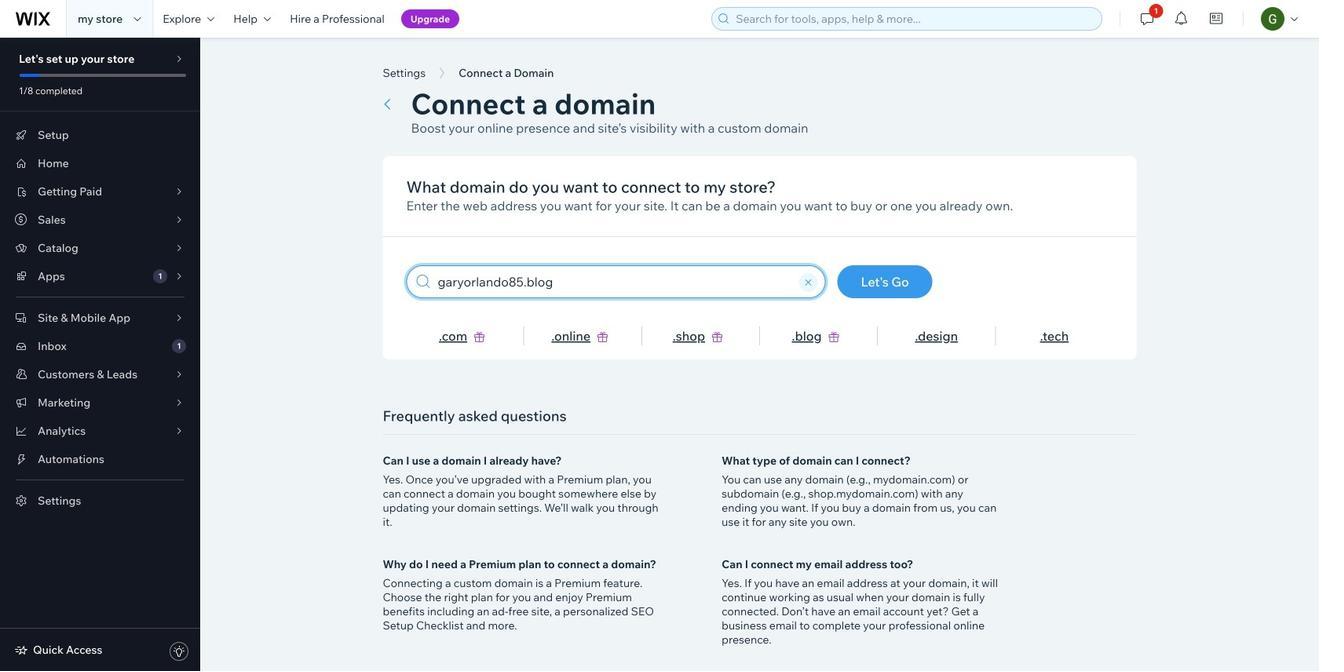Task type: vqa. For each thing, say whether or not it's contained in the screenshot.
Previous to the bottom
no



Task type: locate. For each thing, give the bounding box(es) containing it.
e.g. mystunningwebsite.com field
[[433, 266, 797, 298]]

Search for tools, apps, help & more... field
[[731, 8, 1097, 30]]

sidebar element
[[0, 38, 200, 671]]



